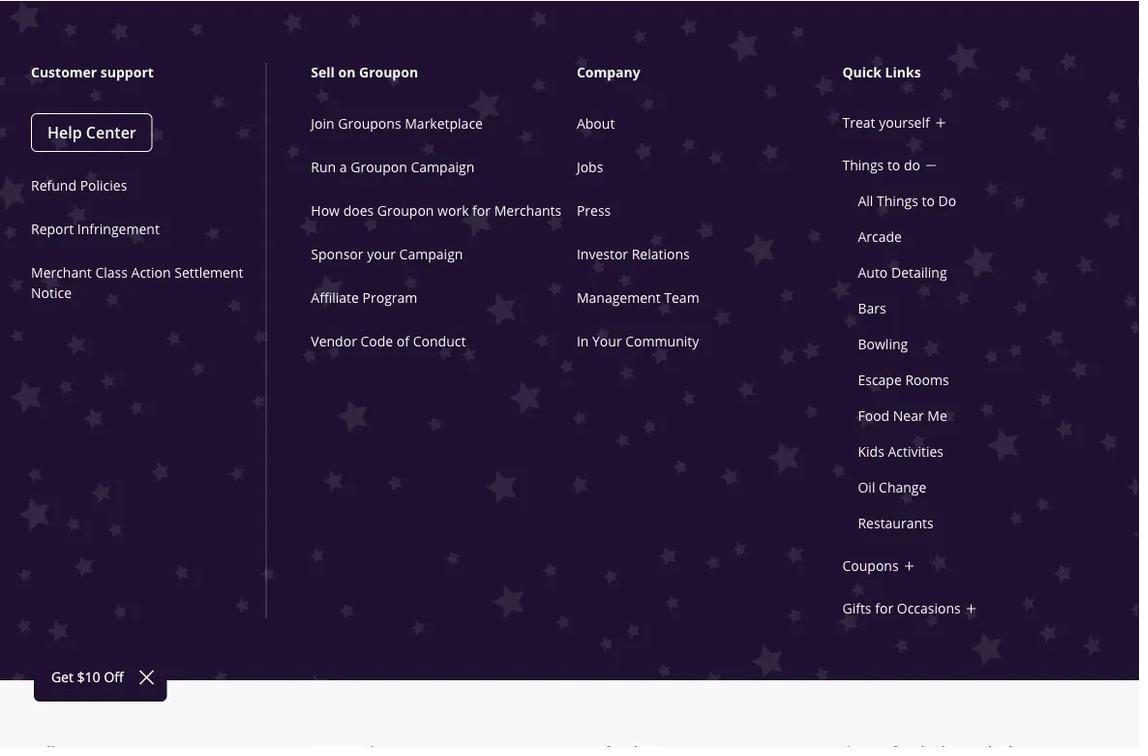 Task type: vqa. For each thing, say whether or not it's contained in the screenshot.
Text Box
no



Task type: describe. For each thing, give the bounding box(es) containing it.
kids
[[858, 443, 885, 460]]

in your community
[[577, 332, 699, 350]]

auto detailing
[[858, 263, 947, 281]]

1 horizontal spatial for
[[875, 600, 894, 618]]

links
[[885, 63, 921, 82]]

kids activities link
[[858, 443, 944, 460]]

report infringement
[[31, 220, 160, 238]]

oil change link
[[858, 478, 927, 496]]

change
[[879, 478, 927, 496]]

gifts
[[843, 600, 872, 618]]

1 vertical spatial to
[[922, 192, 935, 210]]

report
[[31, 220, 74, 238]]

join
[[311, 114, 335, 132]]

settlement
[[175, 263, 244, 281]]

sponsor
[[311, 245, 364, 263]]

a
[[340, 158, 347, 176]]

merchants
[[494, 201, 562, 219]]

0 vertical spatial things
[[843, 156, 884, 174]]

merchant
[[31, 263, 92, 281]]

bowling
[[858, 335, 908, 353]]

run
[[311, 158, 336, 176]]

refund
[[31, 176, 77, 194]]

oil change
[[858, 478, 927, 496]]

things to do
[[843, 156, 921, 174]]

bowling link
[[858, 335, 908, 353]]

treat yourself
[[843, 114, 930, 132]]

of
[[397, 332, 410, 350]]

join groupons marketplace
[[311, 114, 483, 132]]

0 vertical spatial campaign
[[411, 158, 475, 176]]

about
[[577, 114, 615, 132]]

groupon for does
[[377, 201, 434, 219]]

yourself
[[879, 114, 930, 132]]

infringement
[[77, 220, 160, 238]]

arcade link
[[858, 228, 902, 245]]

escape
[[858, 371, 902, 389]]

affiliate
[[311, 289, 359, 306]]

jobs
[[577, 158, 604, 176]]

how
[[311, 201, 340, 219]]

customer
[[31, 63, 97, 82]]

customer support heading
[[31, 63, 273, 82]]

4 heading from the left
[[839, 743, 1109, 748]]

vendor
[[311, 332, 357, 350]]

sell on groupon heading
[[311, 63, 602, 82]]

sponsor your campaign
[[311, 245, 463, 263]]

groupon for a
[[351, 158, 407, 176]]

in your community link
[[577, 332, 699, 350]]

food near me
[[858, 407, 948, 425]]

refund policies
[[31, 176, 127, 194]]

quick links heading
[[843, 63, 1133, 82]]

management team
[[577, 289, 700, 306]]

your
[[367, 245, 396, 263]]

restaurants
[[858, 514, 934, 532]]

food near me link
[[858, 407, 948, 425]]

help center link
[[31, 113, 153, 152]]

oil
[[858, 478, 876, 496]]

community
[[626, 332, 699, 350]]

treat
[[843, 114, 876, 132]]

merchant class action settlement notice link
[[31, 263, 244, 302]]

near
[[893, 407, 924, 425]]

team
[[664, 289, 700, 306]]

arcade
[[858, 228, 902, 245]]

investor relations link
[[577, 245, 690, 263]]

2 heading from the left
[[300, 743, 570, 748]]

1 vertical spatial campaign
[[399, 245, 463, 263]]

marketplace
[[405, 114, 483, 132]]

relations
[[632, 245, 690, 263]]

center
[[86, 122, 136, 143]]

code
[[361, 332, 393, 350]]

class
[[95, 263, 128, 281]]

0 vertical spatial to
[[888, 156, 901, 174]]

sell
[[311, 63, 335, 82]]

how does groupon work for merchants
[[311, 201, 562, 219]]

me
[[928, 407, 948, 425]]

run a groupon campaign
[[311, 158, 475, 176]]



Task type: locate. For each thing, give the bounding box(es) containing it.
quick
[[843, 63, 882, 82]]

program
[[363, 289, 418, 306]]

0 horizontal spatial for
[[473, 201, 491, 219]]

affiliate program link
[[311, 289, 418, 306]]

groupon right a
[[351, 158, 407, 176]]

company heading
[[577, 63, 867, 82]]

groupon for on
[[359, 63, 418, 82]]

0 vertical spatial for
[[473, 201, 491, 219]]

1 vertical spatial for
[[875, 600, 894, 618]]

management team link
[[577, 289, 700, 306]]

food
[[858, 407, 890, 425]]

report infringement link
[[31, 220, 160, 238]]

does
[[343, 201, 374, 219]]

activities
[[888, 443, 944, 460]]

do
[[939, 192, 957, 210]]

refund policies link
[[31, 176, 127, 194]]

in
[[577, 332, 589, 350]]

groupon inside heading
[[359, 63, 418, 82]]

things up all
[[843, 156, 884, 174]]

coupons
[[843, 557, 899, 575]]

do
[[904, 156, 921, 174]]

company
[[577, 63, 641, 82]]

rooms
[[906, 371, 949, 389]]

heading
[[31, 743, 300, 748], [300, 743, 570, 748], [570, 743, 839, 748], [839, 743, 1109, 748]]

1 vertical spatial things
[[877, 192, 919, 210]]

for right work
[[473, 201, 491, 219]]

1 horizontal spatial to
[[922, 192, 935, 210]]

1 heading from the left
[[31, 743, 300, 748]]

quick links
[[843, 63, 921, 82]]

groupon right 'on' at the left top of page
[[359, 63, 418, 82]]

restaurants link
[[858, 514, 934, 532]]

investor relations
[[577, 245, 690, 263]]

campaign
[[411, 158, 475, 176], [399, 245, 463, 263]]

campaign down how does groupon work for merchants at the left of the page
[[399, 245, 463, 263]]

for right the gifts
[[875, 600, 894, 618]]

groupon down the 'run a groupon campaign' link
[[377, 201, 434, 219]]

groupons
[[338, 114, 401, 132]]

help center
[[47, 122, 136, 143]]

about link
[[577, 114, 615, 132]]

1 vertical spatial groupon
[[351, 158, 407, 176]]

0 vertical spatial groupon
[[359, 63, 418, 82]]

vendor code of conduct
[[311, 332, 466, 350]]

things
[[843, 156, 884, 174], [877, 192, 919, 210]]

2 vertical spatial groupon
[[377, 201, 434, 219]]

policies
[[80, 176, 127, 194]]

run a groupon campaign link
[[311, 158, 475, 176]]

press
[[577, 201, 611, 219]]

bars link
[[858, 299, 887, 317]]

join groupons marketplace link
[[311, 114, 483, 132]]

jobs link
[[577, 158, 604, 176]]

gifts for occasions
[[843, 600, 961, 618]]

help
[[47, 122, 82, 143]]

campaign down 'marketplace'
[[411, 158, 475, 176]]

sell on groupon
[[311, 63, 418, 82]]

things right all
[[877, 192, 919, 210]]

detailing
[[892, 263, 947, 281]]

3 heading from the left
[[570, 743, 839, 748]]

action
[[131, 263, 171, 281]]

investor
[[577, 245, 628, 263]]

vendor code of conduct link
[[311, 332, 466, 350]]

all things to do link
[[858, 192, 957, 210]]

sponsor your campaign link
[[311, 245, 463, 263]]

to
[[888, 156, 901, 174], [922, 192, 935, 210]]

all
[[858, 192, 874, 210]]

your
[[593, 332, 622, 350]]

kids activities
[[858, 443, 944, 460]]

auto detailing link
[[858, 263, 947, 281]]

work
[[438, 201, 469, 219]]

groupon
[[359, 63, 418, 82], [351, 158, 407, 176], [377, 201, 434, 219]]

escape rooms
[[858, 371, 949, 389]]

merchant class action settlement notice
[[31, 263, 244, 302]]

escape rooms link
[[858, 371, 949, 389]]

management
[[577, 289, 661, 306]]

affiliate program
[[311, 289, 418, 306]]

how does groupon work for merchants link
[[311, 201, 562, 219]]

conduct
[[413, 332, 466, 350]]

occasions
[[897, 600, 961, 618]]

notice
[[31, 284, 72, 302]]

bars
[[858, 299, 887, 317]]

0 horizontal spatial to
[[888, 156, 901, 174]]

support
[[101, 63, 154, 82]]

on
[[338, 63, 356, 82]]



